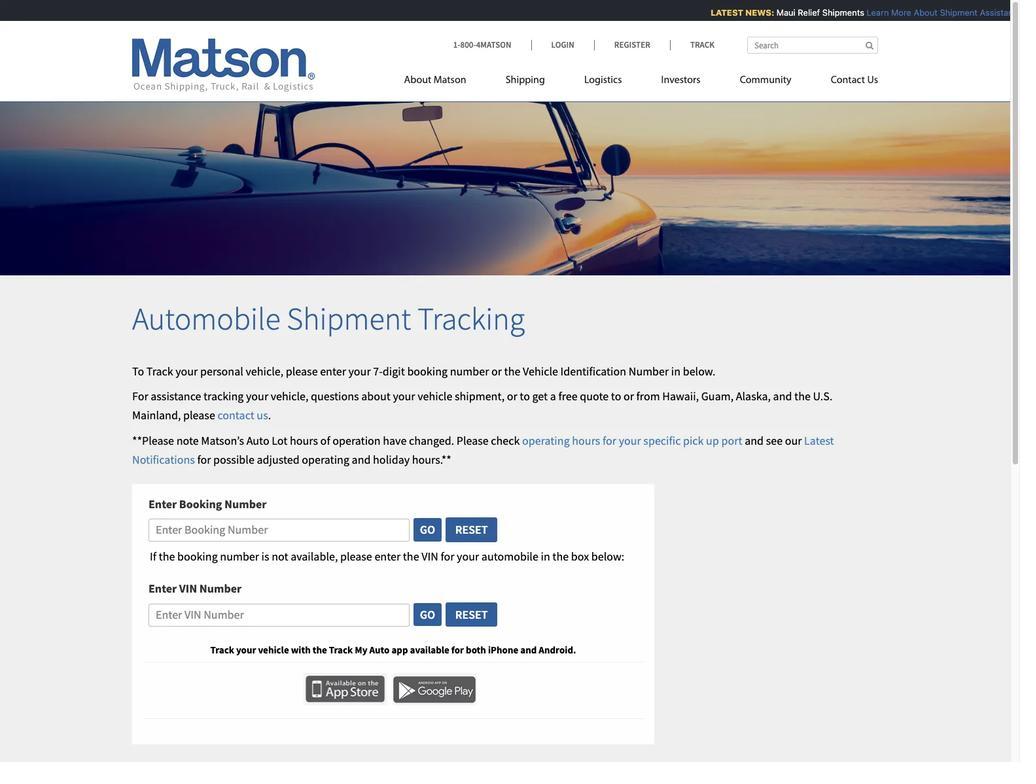 Task type: describe. For each thing, give the bounding box(es) containing it.
contact
[[831, 75, 865, 86]]

goolge play image
[[393, 673, 476, 705]]

1 vertical spatial adjusted
[[257, 452, 299, 467]]

us
[[257, 408, 268, 423]]

questions
[[311, 389, 359, 404]]

quote
[[580, 389, 609, 404]]

enter vin number
[[149, 581, 242, 596]]

please inside for assistance tracking your vehicle, questions about your vehicle shipment, or to get a free quote to or from hawaii, guam, alaska, and the u.s. mainland, please
[[183, 408, 215, 423]]

800-
[[460, 39, 476, 50]]

iphone
[[488, 644, 518, 656]]

1 to from the left
[[520, 389, 530, 404]]

your up us
[[246, 389, 268, 404]]

apple image
[[304, 673, 387, 706]]

port
[[721, 433, 742, 448]]

your up the "assistance"
[[176, 363, 198, 379]]

0 horizontal spatial vin
[[179, 581, 197, 596]]

your left automobile
[[457, 549, 479, 564]]

community
[[740, 75, 791, 86]]

latest news: maui relief shipments learn more about shipment assistance 
[[706, 7, 1020, 18]]

.
[[268, 408, 271, 423]]

lot
[[272, 433, 287, 448]]

0 horizontal spatial vehicle
[[258, 644, 289, 656]]

and inside for assistance tracking your vehicle, questions about your vehicle shipment, or to get a free quote to or from hawaii, guam, alaska, and the u.s. mainland, please
[[773, 389, 792, 404]]

digit
[[383, 363, 405, 379]]

2 horizontal spatial or
[[624, 389, 634, 404]]

1 horizontal spatial booking
[[407, 363, 448, 379]]

notifications
[[132, 452, 195, 467]]

0 vertical spatial possible
[[780, 7, 813, 18]]

more
[[886, 7, 907, 18]]

**please note matson's auto lot hours of operation have changed. please check operating hours for your specific pick up port and see our
[[132, 433, 804, 448]]

up
[[632, 7, 644, 18]]

for
[[132, 389, 148, 404]]

0 vertical spatial enter
[[320, 363, 346, 379]]

1 horizontal spatial or
[[507, 389, 517, 404]]

relief
[[793, 7, 815, 18]]

7-
[[373, 363, 383, 379]]

enter for enter vin number
[[149, 581, 177, 596]]

latest
[[804, 433, 834, 448]]

track link
[[670, 39, 714, 50]]

vehicle inside for assistance tracking your vehicle, questions about your vehicle shipment, or to get a free quote to or from hawaii, guam, alaska, and the u.s. mainland, please
[[418, 389, 452, 404]]

our
[[785, 433, 802, 448]]

dropping
[[527, 7, 572, 18]]

contact us
[[831, 75, 878, 86]]

shipment,
[[455, 389, 505, 404]]

about matson
[[404, 75, 466, 86]]

automobile shipment tracking
[[132, 299, 525, 338]]

Enter VIN Number text field
[[149, 604, 409, 627]]

your
[[646, 7, 671, 18]]

1 vertical spatial operating
[[522, 433, 570, 448]]

box
[[571, 549, 589, 564]]

top menu navigation
[[404, 69, 878, 96]]

track your vehicle with the track my auto app available for both iphone and android.
[[210, 644, 576, 656]]

available
[[410, 644, 449, 656]]

below:
[[591, 549, 624, 564]]

investors
[[661, 75, 700, 86]]

0 horizontal spatial hours
[[290, 433, 318, 448]]

matson
[[434, 75, 466, 86]]

logistics
[[584, 75, 622, 86]]

for possible adjusted operating and holiday hours.**
[[195, 452, 451, 467]]

0 horizontal spatial number
[[220, 549, 259, 564]]

1 vertical spatial possible
[[213, 452, 254, 467]]

1 horizontal spatial number
[[450, 363, 489, 379]]

1 vertical spatial shipment
[[287, 299, 411, 338]]

shipments
[[817, 7, 859, 18]]

0 vertical spatial number
[[629, 363, 669, 379]]

**please
[[132, 433, 174, 448]]

4matson
[[476, 39, 511, 50]]

for left relief
[[767, 7, 778, 18]]

register
[[614, 39, 650, 50]]

have
[[383, 433, 407, 448]]

booking
[[179, 496, 222, 511]]

contact us .
[[217, 408, 271, 423]]

hawaii,
[[662, 389, 699, 404]]

1 horizontal spatial adjusted
[[816, 7, 850, 18]]

vehicle, for questions
[[271, 389, 308, 404]]

0 vertical spatial operating
[[852, 7, 890, 18]]

contact us link
[[217, 408, 268, 423]]

for down quote
[[603, 433, 616, 448]]

contact
[[217, 408, 254, 423]]

tracking
[[203, 389, 244, 404]]

number for enter booking number
[[224, 496, 267, 511]]

changed.
[[409, 433, 454, 448]]

both
[[466, 644, 486, 656]]

note
[[176, 433, 199, 448]]

about matson link
[[404, 69, 486, 96]]

about inside top menu navigation
[[404, 75, 431, 86]]

0 horizontal spatial or
[[491, 363, 502, 379]]

your down the digit
[[393, 389, 415, 404]]

0 vertical spatial shipment
[[935, 7, 973, 18]]

1-800-4matson link
[[453, 39, 531, 50]]

the inside for assistance tracking your vehicle, questions about your vehicle shipment, or to get a free quote to or from hawaii, guam, alaska, and the u.s. mainland, please
[[794, 389, 811, 404]]

to track your personal vehicle, please enter your 7-digit booking number or the vehicle identification number in below.
[[132, 363, 715, 379]]

latest notifications link
[[132, 433, 834, 467]]

hours for adjusted
[[940, 7, 962, 18]]

news:
[[741, 7, 769, 18]]

vehicle, for please
[[246, 363, 283, 379]]

1 horizontal spatial in
[[671, 363, 681, 379]]

automobile
[[132, 299, 280, 338]]

for down note
[[197, 452, 211, 467]]

with
[[291, 644, 311, 656]]

a
[[550, 389, 556, 404]]

available,
[[291, 549, 338, 564]]

your down the enter vin number text field
[[236, 644, 256, 656]]

assistance
[[975, 7, 1018, 18]]

1 vertical spatial auto
[[369, 644, 390, 656]]

free
[[558, 389, 577, 404]]



Task type: locate. For each thing, give the bounding box(es) containing it.
alaska,
[[736, 389, 771, 404]]

get
[[532, 389, 548, 404]]

1 horizontal spatial check
[[741, 7, 765, 18]]

vin
[[421, 549, 438, 564], [179, 581, 197, 596]]

and left see
[[745, 433, 764, 448]]

0 horizontal spatial operating
[[302, 452, 349, 467]]

android.
[[539, 644, 576, 656]]

vehicle, up .
[[271, 389, 308, 404]]

or left the from
[[624, 389, 634, 404]]

auto right my
[[369, 644, 390, 656]]

0 horizontal spatial holiday
[[373, 452, 410, 467]]

your left 7-
[[348, 363, 371, 379]]

register link
[[594, 39, 670, 50]]

1 enter from the top
[[149, 496, 177, 511]]

and
[[892, 7, 907, 18], [773, 389, 792, 404], [745, 433, 764, 448], [352, 452, 371, 467], [520, 644, 537, 656]]

assistance
[[151, 389, 201, 404]]

1 vertical spatial in
[[541, 549, 550, 564]]

1 vertical spatial vehicle,
[[271, 389, 308, 404]]

check
[[741, 7, 765, 18], [491, 433, 520, 448]]

"
[[1020, 7, 1020, 18]]

maui
[[772, 7, 791, 18]]

auto left lot
[[246, 433, 269, 448]]

Enter Booking Number text field
[[149, 519, 409, 542]]

if
[[150, 549, 156, 564]]

vehicle, right personal
[[246, 363, 283, 379]]

number for enter vin number
[[199, 581, 242, 596]]

1 vertical spatial enter
[[149, 581, 177, 596]]

if the booking number is not available, please enter the vin for your automobile in the box below:
[[150, 549, 624, 564]]

learn more about shipment assistance link
[[862, 7, 1020, 18]]

and right learn
[[892, 7, 907, 18]]

0 horizontal spatial to
[[520, 389, 530, 404]]

possible down matson's
[[213, 452, 254, 467]]

hours left posted
[[940, 7, 962, 18]]

booking right the digit
[[407, 363, 448, 379]]

shipping link
[[486, 69, 565, 96]]

2 horizontal spatial hours
[[940, 7, 962, 18]]

0 horizontal spatial adjusted
[[257, 452, 299, 467]]

investors link
[[642, 69, 720, 96]]

of
[[320, 433, 330, 448]]

hours.**
[[412, 452, 451, 467]]

1-800-4matson
[[453, 39, 511, 50]]

please down for assistance tracking your vehicle, questions about your vehicle shipment, or to get a free quote to or from hawaii, guam, alaska, and the u.s. mainland, please at bottom
[[457, 433, 489, 448]]

latest notifications
[[132, 433, 834, 467]]

1 horizontal spatial vehicle
[[418, 389, 452, 404]]

0 vertical spatial please
[[712, 7, 738, 18]]

the
[[504, 363, 520, 379], [794, 389, 811, 404], [159, 549, 175, 564], [403, 549, 419, 564], [552, 549, 569, 564], [313, 644, 327, 656]]

0 horizontal spatial booking
[[177, 549, 218, 564]]

1 vertical spatial number
[[224, 496, 267, 511]]

1 vertical spatial please
[[457, 433, 489, 448]]

about
[[909, 7, 933, 18], [404, 75, 431, 86]]

0 horizontal spatial please
[[183, 408, 215, 423]]

pick
[[683, 433, 704, 448]]

tracking
[[417, 299, 525, 338]]

0 horizontal spatial possible
[[213, 452, 254, 467]]

operating down get
[[522, 433, 570, 448]]

hours down quote
[[572, 433, 600, 448]]

hours for changed.
[[572, 433, 600, 448]]

enter left booking
[[149, 496, 177, 511]]

your
[[176, 363, 198, 379], [348, 363, 371, 379], [246, 389, 268, 404], [393, 389, 415, 404], [619, 433, 641, 448], [457, 549, 479, 564], [236, 644, 256, 656]]

from
[[636, 389, 660, 404]]

to left get
[[520, 389, 530, 404]]

about right "more"
[[909, 7, 933, 18]]

adjusted down lot
[[257, 452, 299, 467]]

0 horizontal spatial enter
[[320, 363, 346, 379]]

1 vertical spatial number
[[220, 549, 259, 564]]

and down operation on the bottom left
[[352, 452, 371, 467]]

1 horizontal spatial to
[[611, 389, 621, 404]]

1 horizontal spatial please
[[712, 7, 738, 18]]

booking up enter vin number
[[177, 549, 218, 564]]

1 vertical spatial vehicle
[[258, 644, 289, 656]]

for left automobile
[[441, 549, 454, 564]]

0 vertical spatial auto
[[246, 433, 269, 448]]

number
[[450, 363, 489, 379], [220, 549, 259, 564]]

0 vertical spatial enter
[[149, 496, 177, 511]]

number left is
[[220, 549, 259, 564]]

or up shipment,
[[491, 363, 502, 379]]

0 horizontal spatial shipment
[[287, 299, 411, 338]]

0 horizontal spatial please
[[457, 433, 489, 448]]

guam,
[[701, 389, 734, 404]]

app
[[392, 644, 408, 656]]

enter
[[320, 363, 346, 379], [374, 549, 401, 564]]

1 vertical spatial enter
[[374, 549, 401, 564]]

latest
[[706, 7, 738, 18]]

1 horizontal spatial please
[[286, 363, 318, 379]]

0 vertical spatial vin
[[421, 549, 438, 564]]

holiday down the have
[[373, 452, 410, 467]]

1 vertical spatial please
[[183, 408, 215, 423]]

to
[[520, 389, 530, 404], [611, 389, 621, 404]]

number up enter booking number text box
[[224, 496, 267, 511]]

number up the enter vin number text field
[[199, 581, 242, 596]]

automobile
[[481, 549, 538, 564]]

2 vertical spatial operating
[[302, 452, 349, 467]]

in
[[671, 363, 681, 379], [541, 549, 550, 564]]

enter down if
[[149, 581, 177, 596]]

us
[[867, 75, 878, 86]]

1 horizontal spatial enter
[[374, 549, 401, 564]]

0 vertical spatial number
[[450, 363, 489, 379]]

please
[[286, 363, 318, 379], [183, 408, 215, 423], [340, 549, 372, 564]]

u.s.
[[813, 389, 833, 404]]

off/picking
[[575, 7, 630, 18]]

matson's
[[201, 433, 244, 448]]

shipping
[[506, 75, 545, 86]]

1 horizontal spatial about
[[909, 7, 933, 18]]

to
[[132, 363, 144, 379]]

0 vertical spatial vehicle,
[[246, 363, 283, 379]]

0 vertical spatial in
[[671, 363, 681, 379]]

possible up search search field
[[780, 7, 813, 18]]

2 to from the left
[[611, 389, 621, 404]]

dropping off/picking up your vehicle please check for possible adjusted operating and holiday hours posted under "
[[527, 7, 1020, 18]]

2 enter from the top
[[149, 581, 177, 596]]

vehicle
[[673, 7, 710, 18]]

for left both
[[451, 644, 464, 656]]

contact us link
[[811, 69, 878, 96]]

2 horizontal spatial operating
[[852, 7, 890, 18]]

convertible car at beach during sunset. car shipping by matson to hawaii, alaska and guam. image
[[0, 81, 1010, 275]]

1 horizontal spatial holiday
[[909, 7, 938, 18]]

shipment
[[935, 7, 973, 18], [287, 299, 411, 338]]

2 vertical spatial please
[[340, 549, 372, 564]]

vehicle down to track your personal vehicle, please enter your 7-digit booking number or the vehicle identification number in below.
[[418, 389, 452, 404]]

0 vertical spatial adjusted
[[816, 7, 850, 18]]

please up note
[[183, 408, 215, 423]]

personal
[[200, 363, 243, 379]]

up
[[706, 433, 719, 448]]

1 horizontal spatial shipment
[[935, 7, 973, 18]]

1 vertical spatial check
[[491, 433, 520, 448]]

enter booking number
[[149, 496, 267, 511]]

shipment left assistance
[[935, 7, 973, 18]]

see
[[766, 433, 783, 448]]

vehicle
[[523, 363, 558, 379]]

in left box
[[541, 549, 550, 564]]

identification
[[560, 363, 626, 379]]

0 horizontal spatial auto
[[246, 433, 269, 448]]

please up the questions
[[286, 363, 318, 379]]

is
[[261, 549, 269, 564]]

adjusted right relief
[[816, 7, 850, 18]]

posted
[[965, 7, 992, 18]]

operating down of
[[302, 452, 349, 467]]

enter
[[149, 496, 177, 511], [149, 581, 177, 596]]

0 vertical spatial about
[[909, 7, 933, 18]]

in left below.
[[671, 363, 681, 379]]

1 horizontal spatial auto
[[369, 644, 390, 656]]

blue matson logo with ocean, shipping, truck, rail and logistics written beneath it. image
[[132, 39, 315, 92]]

operating up search 'icon'
[[852, 7, 890, 18]]

1 vertical spatial about
[[404, 75, 431, 86]]

community link
[[720, 69, 811, 96]]

please right available,
[[340, 549, 372, 564]]

None search field
[[747, 37, 878, 54]]

1-
[[453, 39, 460, 50]]

2 horizontal spatial please
[[340, 549, 372, 564]]

number up the from
[[629, 363, 669, 379]]

login link
[[531, 39, 594, 50]]

1 horizontal spatial hours
[[572, 433, 600, 448]]

logistics link
[[565, 69, 642, 96]]

check down for assistance tracking your vehicle, questions about your vehicle shipment, or to get a free quote to or from hawaii, guam, alaska, and the u.s. mainland, please at bottom
[[491, 433, 520, 448]]

shipment up 7-
[[287, 299, 411, 338]]

about left matson
[[404, 75, 431, 86]]

learn
[[862, 7, 884, 18]]

possible
[[780, 7, 813, 18], [213, 452, 254, 467]]

holiday right "more"
[[909, 7, 938, 18]]

please left 'news:'
[[712, 7, 738, 18]]

operation
[[333, 433, 381, 448]]

1 vertical spatial booking
[[177, 549, 218, 564]]

0 vertical spatial check
[[741, 7, 765, 18]]

1 horizontal spatial possible
[[780, 7, 813, 18]]

None button
[[445, 517, 498, 543], [413, 518, 442, 542], [445, 602, 498, 628], [413, 603, 442, 627], [445, 517, 498, 543], [413, 518, 442, 542], [445, 602, 498, 628], [413, 603, 442, 627]]

1 horizontal spatial vin
[[421, 549, 438, 564]]

adjusted
[[816, 7, 850, 18], [257, 452, 299, 467]]

to right quote
[[611, 389, 621, 404]]

check left the maui
[[741, 7, 765, 18]]

1 vertical spatial holiday
[[373, 452, 410, 467]]

login
[[551, 39, 574, 50]]

number up shipment,
[[450, 363, 489, 379]]

hours left of
[[290, 433, 318, 448]]

for
[[767, 7, 778, 18], [603, 433, 616, 448], [197, 452, 211, 467], [441, 549, 454, 564], [451, 644, 464, 656]]

below.
[[683, 363, 715, 379]]

your left the specific
[[619, 433, 641, 448]]

0 vertical spatial vehicle
[[418, 389, 452, 404]]

0 vertical spatial holiday
[[909, 7, 938, 18]]

vehicle left with
[[258, 644, 289, 656]]

for assistance tracking your vehicle, questions about your vehicle shipment, or to get a free quote to or from hawaii, guam, alaska, and the u.s. mainland, please
[[132, 389, 833, 423]]

0 horizontal spatial in
[[541, 549, 550, 564]]

1 horizontal spatial operating
[[522, 433, 570, 448]]

2 vertical spatial number
[[199, 581, 242, 596]]

auto
[[246, 433, 269, 448], [369, 644, 390, 656]]

and right iphone on the bottom of page
[[520, 644, 537, 656]]

1 vertical spatial vin
[[179, 581, 197, 596]]

search image
[[866, 41, 873, 50]]

0 vertical spatial please
[[286, 363, 318, 379]]

number
[[629, 363, 669, 379], [224, 496, 267, 511], [199, 581, 242, 596]]

please
[[712, 7, 738, 18], [457, 433, 489, 448]]

0 vertical spatial booking
[[407, 363, 448, 379]]

enter for enter booking number
[[149, 496, 177, 511]]

about
[[361, 389, 391, 404]]

0 horizontal spatial check
[[491, 433, 520, 448]]

Search search field
[[747, 37, 878, 54]]

and right alaska,
[[773, 389, 792, 404]]

vehicle, inside for assistance tracking your vehicle, questions about your vehicle shipment, or to get a free quote to or from hawaii, guam, alaska, and the u.s. mainland, please
[[271, 389, 308, 404]]

or left get
[[507, 389, 517, 404]]

0 horizontal spatial about
[[404, 75, 431, 86]]

mainland,
[[132, 408, 181, 423]]



Task type: vqa. For each thing, say whether or not it's contained in the screenshot.
'provides'
no



